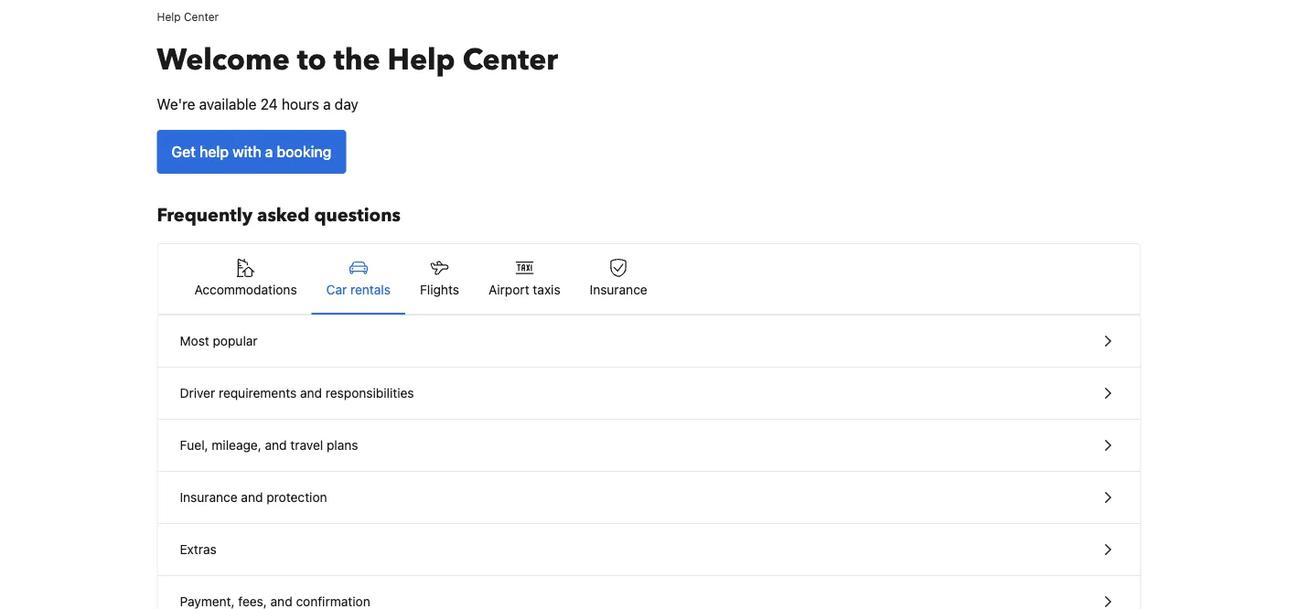 Task type: vqa. For each thing, say whether or not it's contained in the screenshot.
Sign in link
no



Task type: describe. For each thing, give the bounding box(es) containing it.
and inside 'button'
[[241, 490, 263, 505]]

with
[[233, 143, 261, 161]]

0 horizontal spatial center
[[184, 10, 219, 23]]

insurance and protection button
[[158, 472, 1141, 524]]

0 vertical spatial help
[[157, 10, 181, 23]]

most popular button
[[158, 316, 1141, 368]]

1 horizontal spatial help
[[388, 40, 455, 80]]

insurance for insurance and protection
[[180, 490, 238, 505]]

airport taxis button
[[474, 244, 575, 314]]

get help with a booking button
[[157, 130, 346, 174]]

1 horizontal spatial center
[[463, 40, 558, 80]]

frequently asked questions
[[157, 203, 401, 228]]

welcome
[[157, 40, 290, 80]]

accommodations
[[194, 282, 297, 297]]

taxis
[[533, 282, 561, 297]]

requirements
[[219, 386, 297, 401]]

mileage,
[[212, 438, 262, 453]]

and for requirements
[[300, 386, 322, 401]]

insurance for insurance
[[590, 282, 648, 297]]

most
[[180, 334, 209, 349]]

car
[[326, 282, 347, 297]]

insurance and protection
[[180, 490, 327, 505]]

help
[[200, 143, 229, 161]]

insurance button
[[575, 244, 662, 314]]

extras button
[[158, 524, 1141, 577]]

get help with a booking
[[172, 143, 332, 161]]

the
[[334, 40, 380, 80]]

airport taxis
[[489, 282, 561, 297]]

car rentals button
[[312, 244, 405, 314]]

frequently
[[157, 203, 253, 228]]

travel
[[290, 438, 323, 453]]

responsibilities
[[326, 386, 414, 401]]

fuel, mileage, and travel plans button
[[158, 420, 1141, 472]]

fuel, mileage, and travel plans
[[180, 438, 358, 453]]

available
[[199, 96, 257, 113]]



Task type: locate. For each thing, give the bounding box(es) containing it.
2 vertical spatial and
[[241, 490, 263, 505]]

and left protection
[[241, 490, 263, 505]]

fuel,
[[180, 438, 208, 453]]

1 horizontal spatial a
[[323, 96, 331, 113]]

0 horizontal spatial and
[[241, 490, 263, 505]]

tab list
[[158, 244, 1141, 316]]

airport
[[489, 282, 530, 297]]

0 vertical spatial and
[[300, 386, 322, 401]]

0 horizontal spatial a
[[265, 143, 273, 161]]

and for mileage,
[[265, 438, 287, 453]]

to
[[297, 40, 327, 80]]

accommodations button
[[180, 244, 312, 314]]

a
[[323, 96, 331, 113], [265, 143, 273, 161]]

flights
[[420, 282, 459, 297]]

0 horizontal spatial insurance
[[180, 490, 238, 505]]

1 horizontal spatial and
[[265, 438, 287, 453]]

driver requirements and responsibilities
[[180, 386, 414, 401]]

1 horizontal spatial insurance
[[590, 282, 648, 297]]

protection
[[267, 490, 327, 505]]

1 vertical spatial a
[[265, 143, 273, 161]]

0 vertical spatial insurance
[[590, 282, 648, 297]]

insurance inside 'button'
[[180, 490, 238, 505]]

popular
[[213, 334, 258, 349]]

booking
[[277, 143, 332, 161]]

0 vertical spatial center
[[184, 10, 219, 23]]

extras
[[180, 542, 217, 557]]

24
[[260, 96, 278, 113]]

a right the with
[[265, 143, 273, 161]]

hours
[[282, 96, 319, 113]]

day
[[335, 96, 359, 113]]

and
[[300, 386, 322, 401], [265, 438, 287, 453], [241, 490, 263, 505]]

2 horizontal spatial and
[[300, 386, 322, 401]]

we're available 24 hours a day
[[157, 96, 359, 113]]

plans
[[327, 438, 358, 453]]

we're
[[157, 96, 195, 113]]

most popular
[[180, 334, 258, 349]]

get
[[172, 143, 196, 161]]

driver requirements and responsibilities button
[[158, 368, 1141, 420]]

car rentals
[[326, 282, 391, 297]]

1 vertical spatial insurance
[[180, 490, 238, 505]]

1 vertical spatial and
[[265, 438, 287, 453]]

center
[[184, 10, 219, 23], [463, 40, 558, 80]]

welcome to the help center
[[157, 40, 558, 80]]

and left travel
[[265, 438, 287, 453]]

insurance up 'most popular' button
[[590, 282, 648, 297]]

help right the
[[388, 40, 455, 80]]

driver
[[180, 386, 215, 401]]

insurance inside button
[[590, 282, 648, 297]]

help
[[157, 10, 181, 23], [388, 40, 455, 80]]

a inside button
[[265, 143, 273, 161]]

help up welcome
[[157, 10, 181, 23]]

questions
[[314, 203, 401, 228]]

insurance
[[590, 282, 648, 297], [180, 490, 238, 505]]

1 vertical spatial center
[[463, 40, 558, 80]]

insurance up extras
[[180, 490, 238, 505]]

and up travel
[[300, 386, 322, 401]]

1 vertical spatial help
[[388, 40, 455, 80]]

0 vertical spatial a
[[323, 96, 331, 113]]

help center
[[157, 10, 219, 23]]

rentals
[[351, 282, 391, 297]]

0 horizontal spatial help
[[157, 10, 181, 23]]

asked
[[257, 203, 310, 228]]

tab list containing accommodations
[[158, 244, 1141, 316]]

a left day
[[323, 96, 331, 113]]

flights button
[[405, 244, 474, 314]]



